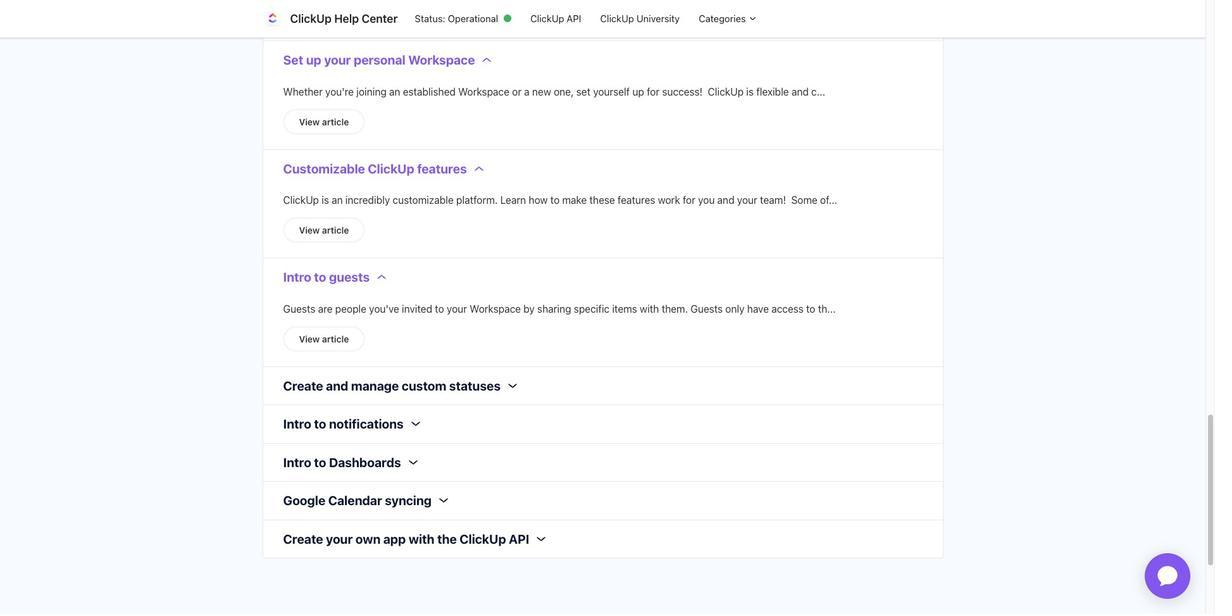 Task type: describe. For each thing, give the bounding box(es) containing it.
api inside dropdown button
[[509, 531, 530, 546]]

flexible
[[757, 86, 789, 97]]

to right invited
[[435, 303, 444, 314]]

article for clickup
[[322, 225, 349, 236]]

clickup inside the customizable clickup features dropdown button
[[368, 161, 415, 176]]

to up google
[[314, 455, 326, 469]]

1 view article link from the top
[[283, 1, 365, 25]]

create and manage custom statuses
[[283, 378, 501, 393]]

view for set
[[299, 116, 320, 127]]

view for intro
[[299, 333, 320, 344]]

2 guests from the left
[[691, 303, 723, 314]]

workspace inside set up your personal workspace dropdown button
[[408, 53, 475, 67]]

1 view from the top
[[299, 8, 320, 18]]

0 vertical spatial is
[[747, 86, 754, 97]]

a
[[524, 86, 530, 97]]

customizable clickup features
[[283, 161, 467, 176]]

1 vertical spatial workspace
[[458, 86, 510, 97]]

create for create and manage custom statuses
[[283, 378, 323, 393]]

personal
[[354, 53, 406, 67]]

calendar
[[328, 493, 382, 508]]

2 horizontal spatial and
[[792, 86, 809, 97]]

create and manage custom statuses button
[[263, 367, 538, 405]]

google calendar syncing button
[[263, 482, 468, 519]]

intro to guests
[[283, 270, 370, 284]]

clickup help center link
[[262, 9, 405, 29]]

established
[[403, 86, 456, 97]]

your right you
[[737, 194, 758, 206]]

one,
[[554, 86, 574, 97]]

people
[[335, 303, 367, 314]]

customizable
[[393, 194, 454, 206]]

guests are people you've invited to your workspace by sharing specific items with them. guests only have access to th...
[[283, 303, 836, 314]]

have
[[747, 303, 769, 314]]

clickup help center
[[290, 12, 398, 25]]

app
[[383, 531, 406, 546]]

of...
[[820, 194, 838, 206]]

your right invited
[[447, 303, 467, 314]]

view article link for to
[[283, 326, 365, 351]]

clickup api
[[531, 13, 581, 24]]

for for customizable clickup features
[[683, 194, 696, 206]]

intro to dashboards
[[283, 455, 401, 469]]

center
[[362, 12, 398, 25]]

set
[[577, 86, 591, 97]]

how
[[529, 194, 548, 206]]

joining
[[357, 86, 387, 97]]

specific
[[574, 303, 610, 314]]

0 vertical spatial api
[[567, 13, 581, 24]]

new
[[532, 86, 551, 97]]

statuses
[[449, 378, 501, 393]]

yourself
[[593, 86, 630, 97]]

notifications
[[329, 417, 404, 431]]

view for customizable
[[299, 225, 320, 236]]

view article for up
[[299, 116, 349, 127]]

platform.
[[456, 194, 498, 206]]

clickup inside clickup help center link
[[290, 12, 332, 25]]

google calendar syncing
[[283, 493, 432, 508]]

set up your personal workspace
[[283, 53, 475, 67]]

items
[[612, 303, 637, 314]]

make
[[562, 194, 587, 206]]

you're
[[325, 86, 354, 97]]

2 vertical spatial workspace
[[470, 303, 521, 314]]

university
[[637, 13, 680, 24]]

intro for intro to guests
[[283, 270, 311, 284]]

clickup api link
[[521, 7, 591, 31]]

custom
[[402, 378, 447, 393]]

status:
[[415, 13, 445, 24]]

categories
[[699, 13, 749, 24]]

learn
[[500, 194, 526, 206]]

1 vertical spatial features
[[618, 194, 656, 206]]

clickup inside clickup api link
[[531, 13, 564, 24]]

sharing
[[537, 303, 571, 314]]

dashboards
[[329, 455, 401, 469]]

1 view article from the top
[[299, 8, 349, 18]]

th...
[[818, 303, 836, 314]]

guests
[[329, 270, 370, 284]]

view article link for up
[[283, 109, 365, 134]]

intro to dashboards button
[[263, 443, 438, 481]]

categories button
[[689, 7, 768, 31]]

clickup help help center home page image
[[262, 9, 283, 29]]

1 horizontal spatial with
[[640, 303, 659, 314]]

create your own app with the clickup api button
[[263, 520, 566, 558]]

features inside dropdown button
[[417, 161, 467, 176]]



Task type: vqa. For each thing, say whether or not it's contained in the screenshot.
them.
yes



Task type: locate. For each thing, give the bounding box(es) containing it.
2 view article link from the top
[[283, 109, 365, 134]]

1 create from the top
[[283, 378, 323, 393]]

view article for to
[[299, 333, 349, 344]]

your left own
[[326, 531, 353, 546]]

0 horizontal spatial guests
[[283, 303, 316, 314]]

0 vertical spatial and
[[792, 86, 809, 97]]

0 vertical spatial create
[[283, 378, 323, 393]]

with right items
[[640, 303, 659, 314]]

for for set up your personal workspace
[[647, 86, 660, 97]]

4 view article link from the top
[[283, 326, 365, 351]]

view article down you're
[[299, 116, 349, 127]]

1 horizontal spatial an
[[389, 86, 400, 97]]

3 view from the top
[[299, 225, 320, 236]]

1 vertical spatial is
[[322, 194, 329, 206]]

2 article from the top
[[322, 116, 349, 127]]

create your own app with the clickup api
[[283, 531, 530, 546]]

for right the yourself
[[647, 86, 660, 97]]

intro to notifications button
[[263, 405, 440, 443]]

2 create from the top
[[283, 531, 323, 546]]

with
[[640, 303, 659, 314], [409, 531, 435, 546]]

view article link down are
[[283, 326, 365, 351]]

to inside dropdown button
[[314, 270, 326, 284]]

features up customizable
[[417, 161, 467, 176]]

up inside dropdown button
[[306, 53, 321, 67]]

to left "guests"
[[314, 270, 326, 284]]

workspace up established
[[408, 53, 475, 67]]

view
[[299, 8, 320, 18], [299, 116, 320, 127], [299, 225, 320, 236], [299, 333, 320, 344]]

1 horizontal spatial up
[[633, 86, 644, 97]]

0 horizontal spatial features
[[417, 161, 467, 176]]

status: operational
[[415, 13, 498, 24]]

operational
[[448, 13, 498, 24]]

view down whether
[[299, 116, 320, 127]]

view article link right clickup help help center home page "image"
[[283, 1, 365, 25]]

up right the yourself
[[633, 86, 644, 97]]

article down incredibly
[[322, 225, 349, 236]]

guests left only
[[691, 303, 723, 314]]

features left the work
[[618, 194, 656, 206]]

application
[[1130, 538, 1206, 614]]

set up your personal workspace button
[[263, 41, 512, 79]]

create down google
[[283, 531, 323, 546]]

clickup university link
[[591, 7, 689, 31]]

0 vertical spatial intro
[[283, 270, 311, 284]]

3 intro from the top
[[283, 455, 311, 469]]

0 horizontal spatial for
[[647, 86, 660, 97]]

1 vertical spatial intro
[[283, 417, 311, 431]]

your
[[324, 53, 351, 67], [737, 194, 758, 206], [447, 303, 467, 314], [326, 531, 353, 546]]

1 vertical spatial up
[[633, 86, 644, 97]]

and
[[792, 86, 809, 97], [718, 194, 735, 206], [326, 378, 348, 393]]

view right clickup help help center home page "image"
[[299, 8, 320, 18]]

0 vertical spatial features
[[417, 161, 467, 176]]

0 horizontal spatial and
[[326, 378, 348, 393]]

you've
[[369, 303, 399, 314]]

1 horizontal spatial api
[[567, 13, 581, 24]]

customizable
[[283, 161, 365, 176]]

view article for clickup
[[299, 225, 349, 236]]

0 horizontal spatial api
[[509, 531, 530, 546]]

article left center
[[322, 8, 349, 18]]

view article link down you're
[[283, 109, 365, 134]]

1 vertical spatial and
[[718, 194, 735, 206]]

up
[[306, 53, 321, 67], [633, 86, 644, 97]]

intro for intro to notifications
[[283, 417, 311, 431]]

create up intro to notifications
[[283, 378, 323, 393]]

intro up google
[[283, 455, 311, 469]]

0 vertical spatial up
[[306, 53, 321, 67]]

these
[[590, 194, 615, 206]]

intro to guests button
[[263, 258, 406, 296]]

0 vertical spatial with
[[640, 303, 659, 314]]

set
[[283, 53, 303, 67]]

1 horizontal spatial guests
[[691, 303, 723, 314]]

clickup inside clickup university "link"
[[600, 13, 634, 24]]

to right how
[[551, 194, 560, 206]]

for
[[647, 86, 660, 97], [683, 194, 696, 206]]

1 horizontal spatial features
[[618, 194, 656, 206]]

intro up intro to dashboards
[[283, 417, 311, 431]]

create
[[283, 378, 323, 393], [283, 531, 323, 546]]

access
[[772, 303, 804, 314]]

view article link
[[283, 1, 365, 25], [283, 109, 365, 134], [283, 218, 365, 242], [283, 326, 365, 351]]

2 view from the top
[[299, 116, 320, 127]]

3 view article link from the top
[[283, 218, 365, 242]]

view down are
[[299, 333, 320, 344]]

view article
[[299, 8, 349, 18], [299, 116, 349, 127], [299, 225, 349, 236], [299, 333, 349, 344]]

3 view article from the top
[[299, 225, 349, 236]]

1 horizontal spatial and
[[718, 194, 735, 206]]

guests
[[283, 303, 316, 314], [691, 303, 723, 314]]

1 intro from the top
[[283, 270, 311, 284]]

intro
[[283, 270, 311, 284], [283, 417, 311, 431], [283, 455, 311, 469]]

clickup inside dropdown button
[[460, 531, 506, 546]]

features
[[417, 161, 467, 176], [618, 194, 656, 206]]

0 vertical spatial an
[[389, 86, 400, 97]]

clickup university
[[600, 13, 680, 24]]

0 vertical spatial for
[[647, 86, 660, 97]]

2 vertical spatial and
[[326, 378, 348, 393]]

an right the joining on the left of the page
[[389, 86, 400, 97]]

article
[[322, 8, 349, 18], [322, 116, 349, 127], [322, 225, 349, 236], [322, 333, 349, 344]]

work
[[658, 194, 680, 206]]

manage
[[351, 378, 399, 393]]

your up you're
[[324, 53, 351, 67]]

is down customizable
[[322, 194, 329, 206]]

3 article from the top
[[322, 225, 349, 236]]

to left th...
[[806, 303, 816, 314]]

whether you're joining an established workspace or a new one, set yourself up for success!  clickup is flexible and c...
[[283, 86, 826, 97]]

are
[[318, 303, 333, 314]]

with left the "the"
[[409, 531, 435, 546]]

0 horizontal spatial with
[[409, 531, 435, 546]]

1 guests from the left
[[283, 303, 316, 314]]

1 article from the top
[[322, 8, 349, 18]]

1 vertical spatial create
[[283, 531, 323, 546]]

2 intro from the top
[[283, 417, 311, 431]]

4 article from the top
[[322, 333, 349, 344]]

customizable clickup features button
[[263, 150, 504, 187]]

you
[[698, 194, 715, 206]]

c...
[[812, 86, 826, 97]]

whether
[[283, 86, 323, 97]]

an
[[389, 86, 400, 97], [332, 194, 343, 206]]

0 horizontal spatial is
[[322, 194, 329, 206]]

view up intro to guests at top
[[299, 225, 320, 236]]

clickup
[[290, 12, 332, 25], [531, 13, 564, 24], [600, 13, 634, 24], [708, 86, 744, 97], [368, 161, 415, 176], [283, 194, 319, 206], [460, 531, 506, 546]]

2 vertical spatial intro
[[283, 455, 311, 469]]

intro inside dropdown button
[[283, 270, 311, 284]]

own
[[356, 531, 381, 546]]

with inside dropdown button
[[409, 531, 435, 546]]

to
[[551, 194, 560, 206], [314, 270, 326, 284], [435, 303, 444, 314], [806, 303, 816, 314], [314, 417, 326, 431], [314, 455, 326, 469]]

0 vertical spatial workspace
[[408, 53, 475, 67]]

view article up intro to guests at top
[[299, 225, 349, 236]]

0 horizontal spatial an
[[332, 194, 343, 206]]

intro to notifications
[[283, 417, 404, 431]]

to up intro to dashboards
[[314, 417, 326, 431]]

intro for intro to dashboards
[[283, 455, 311, 469]]

by
[[524, 303, 535, 314]]

and left the manage at the bottom left of the page
[[326, 378, 348, 393]]

4 view from the top
[[299, 333, 320, 344]]

2 view article from the top
[[299, 116, 349, 127]]

1 vertical spatial with
[[409, 531, 435, 546]]

up right set
[[306, 53, 321, 67]]

only
[[726, 303, 745, 314]]

view article link up intro to guests at top
[[283, 218, 365, 242]]

1 vertical spatial for
[[683, 194, 696, 206]]

guests left are
[[283, 303, 316, 314]]

workspace
[[408, 53, 475, 67], [458, 86, 510, 97], [470, 303, 521, 314]]

view article link for clickup
[[283, 218, 365, 242]]

1 vertical spatial api
[[509, 531, 530, 546]]

clickup is an incredibly customizable platform. learn how to make these features work for you and your team!  some of...
[[283, 194, 838, 206]]

view article right clickup help help center home page "image"
[[299, 8, 349, 18]]

1 horizontal spatial is
[[747, 86, 754, 97]]

for left you
[[683, 194, 696, 206]]

some
[[792, 194, 818, 206]]

and left 'c...'
[[792, 86, 809, 97]]

0 horizontal spatial up
[[306, 53, 321, 67]]

them.
[[662, 303, 688, 314]]

workspace left or
[[458, 86, 510, 97]]

is
[[747, 86, 754, 97], [322, 194, 329, 206]]

api
[[567, 13, 581, 24], [509, 531, 530, 546]]

the
[[437, 531, 457, 546]]

an left incredibly
[[332, 194, 343, 206]]

article down you're
[[322, 116, 349, 127]]

incredibly
[[346, 194, 390, 206]]

is left flexible
[[747, 86, 754, 97]]

article down are
[[322, 333, 349, 344]]

intro left "guests"
[[283, 270, 311, 284]]

workspace left by
[[470, 303, 521, 314]]

1 vertical spatial an
[[332, 194, 343, 206]]

create for create your own app with the clickup api
[[283, 531, 323, 546]]

google
[[283, 493, 326, 508]]

view article down are
[[299, 333, 349, 344]]

1 horizontal spatial for
[[683, 194, 696, 206]]

invited
[[402, 303, 432, 314]]

help
[[334, 12, 359, 25]]

article for up
[[322, 116, 349, 127]]

and right you
[[718, 194, 735, 206]]

syncing
[[385, 493, 432, 508]]

article for to
[[322, 333, 349, 344]]

and inside dropdown button
[[326, 378, 348, 393]]

4 view article from the top
[[299, 333, 349, 344]]

or
[[512, 86, 522, 97]]



